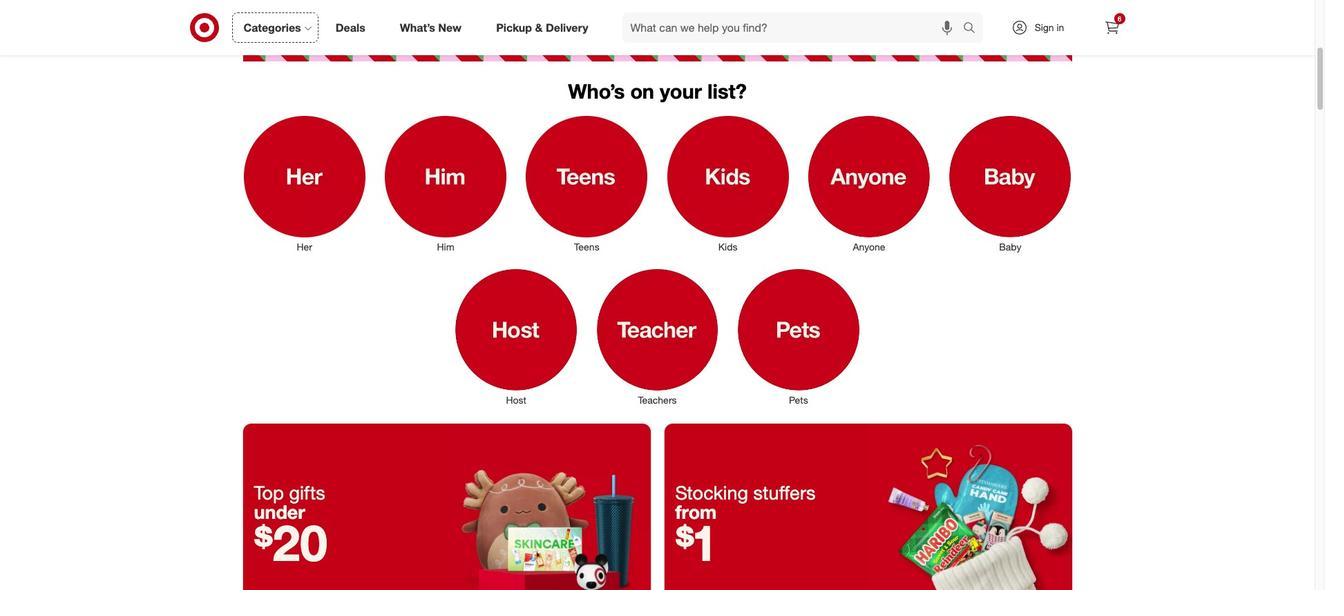 Task type: describe. For each thing, give the bounding box(es) containing it.
teachers
[[638, 395, 677, 406]]

deals link
[[324, 12, 383, 43]]

new
[[438, 20, 462, 34]]

from
[[675, 501, 717, 524]]

on
[[630, 79, 654, 104]]

host link
[[446, 267, 587, 408]]

stocking
[[675, 481, 748, 504]]

anyone
[[853, 241, 885, 253]]

categories link
[[232, 12, 318, 43]]

$20
[[254, 514, 327, 574]]

&
[[535, 20, 543, 34]]

baby link
[[940, 113, 1081, 254]]

top
[[254, 481, 284, 504]]

sign
[[1035, 21, 1054, 33]]

kids link
[[657, 113, 798, 254]]

sign in link
[[999, 12, 1086, 43]]

pickup & delivery
[[496, 20, 588, 34]]

categories
[[244, 20, 301, 34]]

in
[[1057, 21, 1064, 33]]

What can we help you find? suggestions appear below search field
[[622, 12, 966, 43]]

who's
[[568, 79, 625, 104]]

pets
[[789, 395, 808, 406]]

what's new link
[[388, 12, 479, 43]]

pickup
[[496, 20, 532, 34]]

gifts
[[289, 481, 325, 504]]



Task type: locate. For each thing, give the bounding box(es) containing it.
what's new
[[400, 20, 462, 34]]

stocking stuffers from
[[675, 481, 816, 524]]

anyone link
[[798, 113, 940, 254]]

sign in
[[1035, 21, 1064, 33]]

stuffers
[[753, 481, 816, 504]]

train station flip board that animates to show gifting station. image
[[243, 0, 1072, 61]]

him
[[437, 241, 454, 253]]

him link
[[375, 113, 516, 254]]

$1
[[675, 514, 718, 574]]

top gifts under
[[254, 481, 325, 524]]

list?
[[707, 79, 747, 104]]

teachers link
[[587, 267, 728, 408]]

delivery
[[546, 20, 588, 34]]

search
[[956, 22, 990, 36]]

search button
[[956, 12, 990, 46]]

who's on your list?
[[568, 79, 747, 104]]

pickup & delivery link
[[484, 12, 606, 43]]

teens
[[574, 241, 599, 253]]

deals
[[336, 20, 365, 34]]

under
[[254, 501, 305, 524]]

your
[[660, 79, 702, 104]]

kids
[[718, 241, 737, 253]]

6
[[1118, 15, 1121, 23]]

teens link
[[516, 113, 657, 254]]

her
[[297, 241, 312, 253]]

pets link
[[728, 267, 869, 408]]

baby
[[999, 241, 1021, 253]]

what's
[[400, 20, 435, 34]]

host
[[506, 395, 526, 406]]

her link
[[234, 113, 375, 254]]

6 link
[[1097, 12, 1127, 43]]



